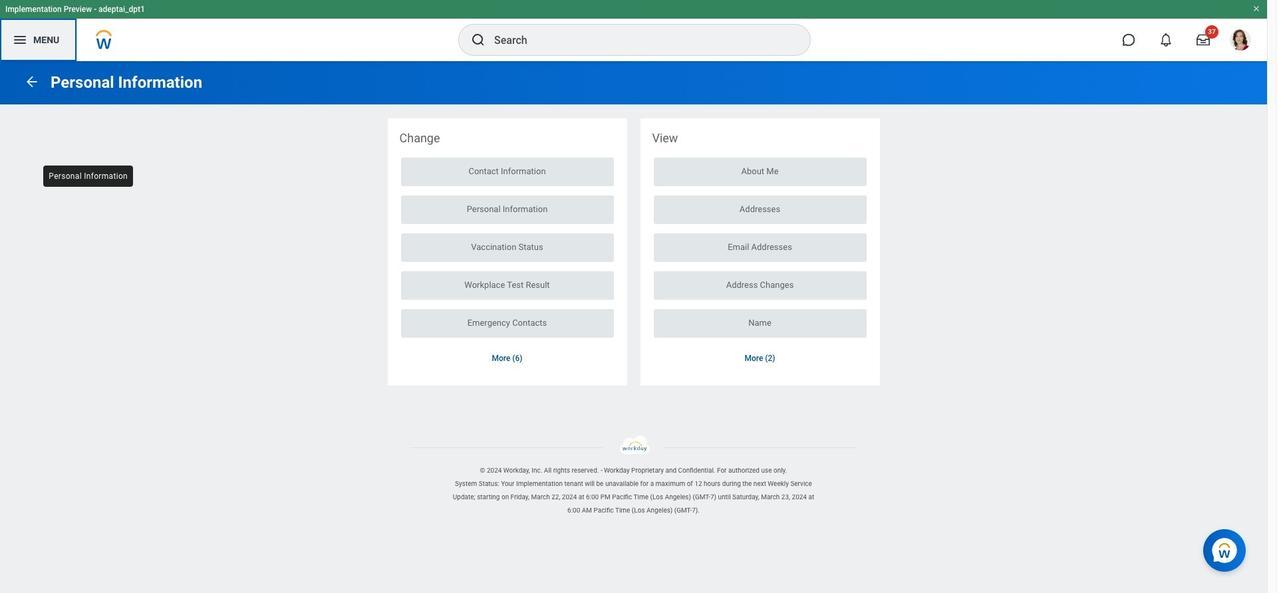 Task type: vqa. For each thing, say whether or not it's contained in the screenshot.
Configure Worklets dialog
no



Task type: describe. For each thing, give the bounding box(es) containing it.
search image
[[471, 32, 486, 48]]

close environment banner image
[[1253, 5, 1261, 13]]

justify image
[[12, 32, 28, 48]]

notifications large image
[[1160, 33, 1173, 47]]



Task type: locate. For each thing, give the bounding box(es) containing it.
previous page image
[[24, 74, 40, 90]]

profile logan mcneil image
[[1231, 29, 1252, 53]]

Search Workday  search field
[[494, 25, 783, 55]]

footer
[[0, 436, 1268, 518]]

banner
[[0, 0, 1268, 61]]

inbox large image
[[1197, 33, 1211, 47]]

main content
[[0, 61, 1268, 415]]



